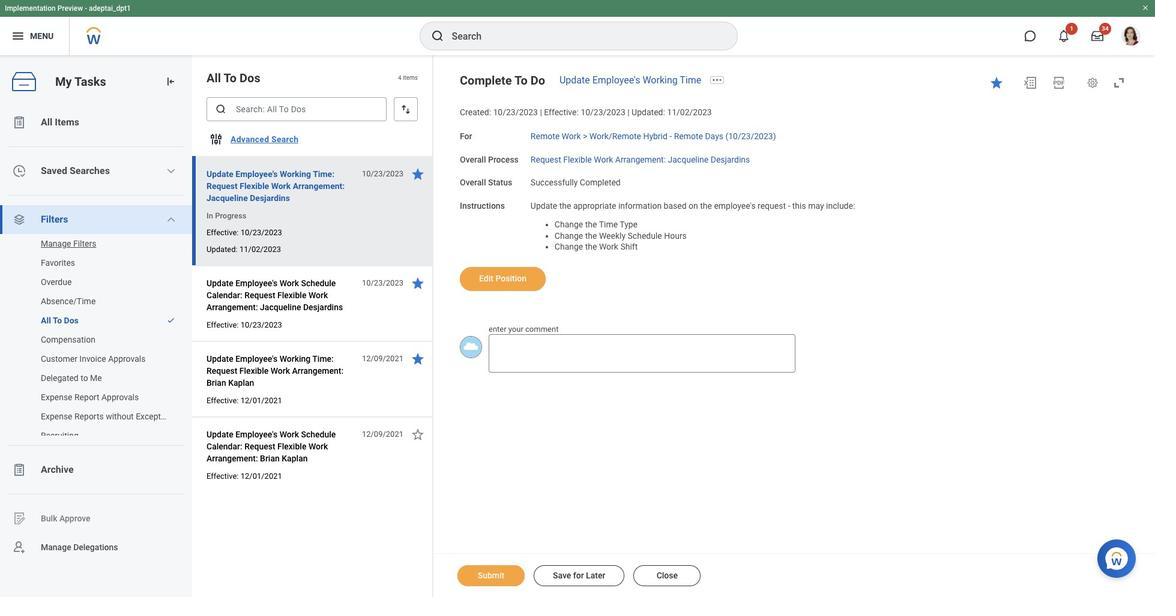 Task type: describe. For each thing, give the bounding box(es) containing it.
12/09/2021 for update employee's working time: request flexible work arrangement: brian kaplan
[[362, 354, 403, 363]]

successfully completed
[[531, 178, 621, 187]]

progress
[[215, 211, 246, 220]]

archive button
[[0, 456, 192, 485]]

request flexible work arrangement: jacqueline desjardins
[[531, 155, 750, 164]]

implementation
[[5, 4, 56, 13]]

update the appropriate information based on the employee's request - this may include:
[[531, 201, 855, 211]]

arrangement: inside update employee's work schedule calendar: request flexible work arrangement: brian kaplan
[[207, 454, 258, 464]]

12/01/2021 for brian
[[241, 472, 282, 481]]

Search Workday  search field
[[452, 23, 712, 49]]

menu
[[30, 31, 54, 41]]

invoice
[[79, 354, 106, 364]]

my tasks element
[[0, 55, 192, 597]]

1
[[1070, 25, 1073, 32]]

work inside update employee's working time: request flexible work arrangement: brian kaplan
[[271, 366, 290, 376]]

searches
[[70, 165, 110, 177]]

star image for update employee's work schedule calendar: request flexible work arrangement: jacqueline desjardins
[[411, 276, 425, 291]]

34 button
[[1084, 23, 1111, 49]]

enter
[[489, 325, 506, 334]]

12/01/2021 for kaplan
[[241, 396, 282, 405]]

request inside update employee's working time: request flexible work arrangement: jacqueline desjardins
[[207, 181, 238, 191]]

enter your comment
[[489, 325, 559, 334]]

0 vertical spatial star image
[[989, 76, 1004, 90]]

perspective image
[[12, 213, 26, 227]]

exceptions
[[136, 412, 177, 421]]

jacqueline inside update employee's work schedule calendar: request flexible work arrangement: jacqueline desjardins
[[260, 303, 301, 312]]

star image for update employee's work schedule calendar: request flexible work arrangement: brian kaplan
[[411, 427, 425, 442]]

submit
[[478, 571, 504, 581]]

based
[[664, 201, 687, 211]]

later
[[586, 571, 605, 581]]

desjardins inside update employee's work schedule calendar: request flexible work arrangement: jacqueline desjardins
[[303, 303, 343, 312]]

1 horizontal spatial time
[[680, 74, 701, 86]]

edit position button
[[460, 267, 546, 291]]

schedule for update employee's work schedule calendar: request flexible work arrangement: brian kaplan
[[301, 430, 336, 439]]

user plus image
[[12, 540, 26, 555]]

compensation
[[41, 335, 95, 345]]

filters button
[[0, 205, 192, 234]]

menu button
[[0, 17, 69, 55]]

customer invoice approvals button
[[0, 349, 180, 369]]

update employee's working time link
[[560, 74, 701, 86]]

employee's for update employee's work schedule calendar: request flexible work arrangement: jacqueline desjardins
[[235, 279, 277, 288]]

2 effective: 10/23/2023 from the top
[[207, 321, 282, 330]]

notifications large image
[[1058, 30, 1070, 42]]

update employee's working time: request flexible work arrangement: jacqueline desjardins button
[[207, 167, 355, 205]]

1 horizontal spatial -
[[670, 131, 672, 141]]

update employee's work schedule calendar: request flexible work arrangement: brian kaplan button
[[207, 427, 355, 466]]

approvals for customer invoice approvals
[[108, 354, 146, 364]]

employee's for update employee's working time: request flexible work arrangement: jacqueline desjardins
[[236, 169, 278, 179]]

the down appropriate
[[585, 220, 597, 229]]

manage filters
[[41, 239, 96, 249]]

favorites button
[[0, 253, 180, 273]]

time inside the change the time type change the weekly schedule hours change the work shift
[[599, 220, 618, 229]]

search
[[271, 134, 299, 144]]

expense reports without exceptions
[[41, 412, 177, 421]]

2 change from the top
[[555, 231, 583, 240]]

2 horizontal spatial -
[[788, 201, 790, 211]]

delegated
[[41, 373, 79, 383]]

remote work > work/remote hybrid - remote days (10/23/2023) link
[[531, 129, 776, 141]]

include:
[[826, 201, 855, 211]]

request flexible work arrangement: jacqueline desjardins link
[[531, 152, 750, 164]]

work inside the change the time type change the weekly schedule hours change the work shift
[[599, 242, 618, 252]]

request inside update employee's working time: request flexible work arrangement: brian kaplan
[[207, 366, 237, 376]]

dos inside item list element
[[240, 71, 260, 85]]

advanced search button
[[226, 127, 303, 151]]

request
[[758, 201, 786, 211]]

all to dos button
[[0, 311, 161, 330]]

overall status
[[460, 178, 512, 187]]

2 horizontal spatial desjardins
[[711, 155, 750, 164]]

saved searches
[[41, 165, 110, 177]]

without
[[106, 412, 134, 421]]

my tasks
[[55, 74, 106, 89]]

adeptai_dpt1
[[89, 4, 131, 13]]

work/remote
[[590, 131, 641, 141]]

2 remote from the left
[[674, 131, 703, 141]]

working for update employee's working time: request flexible work arrangement: jacqueline desjardins
[[280, 169, 311, 179]]

update for update the appropriate information based on the employee's request - this may include:
[[531, 201, 557, 211]]

working for update employee's working time
[[643, 74, 678, 86]]

created: 10/23/2023 | effective: 10/23/2023 | updated: 11/02/2023
[[460, 107, 712, 117]]

configure image
[[209, 132, 223, 146]]

submit button
[[458, 566, 525, 587]]

all items
[[41, 116, 79, 128]]

customer
[[41, 354, 77, 364]]

Search: All To Dos text field
[[207, 97, 387, 121]]

weekly
[[599, 231, 626, 240]]

customer invoice approvals
[[41, 354, 146, 364]]

request inside update employee's work schedule calendar: request flexible work arrangement: brian kaplan
[[244, 442, 275, 451]]

appropriate
[[573, 201, 616, 211]]

for
[[460, 131, 472, 141]]

desjardins inside update employee's working time: request flexible work arrangement: jacqueline desjardins
[[250, 193, 290, 203]]

update for update employee's work schedule calendar: request flexible work arrangement: jacqueline desjardins
[[207, 279, 233, 288]]

bulk
[[41, 514, 57, 523]]

to inside item list element
[[224, 71, 237, 85]]

edit
[[479, 274, 493, 283]]

inbox large image
[[1092, 30, 1104, 42]]

overall status element
[[531, 171, 621, 189]]

clock check image
[[12, 164, 26, 178]]

chevron down image
[[166, 166, 176, 176]]

approve
[[59, 514, 90, 523]]

all to dos inside button
[[41, 316, 79, 325]]

save
[[553, 571, 571, 581]]

brian inside update employee's working time: request flexible work arrangement: brian kaplan
[[207, 378, 226, 388]]

the left weekly
[[585, 231, 597, 240]]

check image
[[167, 316, 175, 325]]

items
[[403, 75, 418, 81]]

2 horizontal spatial to
[[515, 73, 528, 88]]

the down successfully completed
[[559, 201, 571, 211]]

recruiting
[[41, 431, 79, 441]]

calendar: for update employee's work schedule calendar: request flexible work arrangement: brian kaplan
[[207, 442, 242, 451]]

archive
[[41, 464, 74, 476]]

my
[[55, 74, 72, 89]]

flexible inside update employee's work schedule calendar: request flexible work arrangement: brian kaplan
[[277, 442, 306, 451]]

bulk approve
[[41, 514, 90, 523]]

overall for overall process
[[460, 155, 486, 164]]

all items button
[[0, 108, 192, 137]]

update employee's working time: request flexible work arrangement: jacqueline desjardins
[[207, 169, 345, 203]]

expense for expense report approvals
[[41, 393, 72, 402]]

complete
[[460, 73, 512, 88]]

11/02/2023 inside item list element
[[240, 245, 281, 254]]

employee's for update employee's work schedule calendar: request flexible work arrangement: brian kaplan
[[235, 430, 277, 439]]

update employee's working time: request flexible work arrangement: brian kaplan
[[207, 354, 344, 388]]

0 vertical spatial 11/02/2023
[[667, 107, 712, 117]]

update for update employee's working time: request flexible work arrangement: jacqueline desjardins
[[207, 169, 233, 179]]

search image
[[215, 103, 227, 115]]

effective: for update employee's working time: request flexible work arrangement: brian kaplan
[[207, 396, 239, 405]]

created:
[[460, 107, 491, 117]]

all to dos inside item list element
[[207, 71, 260, 85]]

advanced
[[231, 134, 269, 144]]

favorites
[[41, 258, 75, 268]]

me
[[90, 373, 102, 383]]

close environment banner image
[[1142, 4, 1149, 11]]

1 effective: 10/23/2023 from the top
[[207, 228, 282, 237]]

updated: 11/02/2023
[[207, 245, 281, 254]]

profile logan mcneil image
[[1122, 26, 1141, 48]]

the left shift
[[585, 242, 597, 252]]

dos inside button
[[64, 316, 79, 325]]

delegations
[[73, 543, 118, 552]]

effective: for update employee's work schedule calendar: request flexible work arrangement: brian kaplan
[[207, 472, 239, 481]]



Task type: vqa. For each thing, say whether or not it's contained in the screenshot.


Task type: locate. For each thing, give the bounding box(es) containing it.
3 star image from the top
[[411, 427, 425, 442]]

0 horizontal spatial dos
[[64, 316, 79, 325]]

11/02/2023 down progress
[[240, 245, 281, 254]]

11/02/2023 up "days"
[[667, 107, 712, 117]]

expense down delegated
[[41, 393, 72, 402]]

employee's inside update employee's working time: request flexible work arrangement: brian kaplan
[[235, 354, 277, 364]]

1 calendar: from the top
[[207, 291, 242, 300]]

time: inside update employee's working time: request flexible work arrangement: brian kaplan
[[312, 354, 334, 364]]

to up search image
[[224, 71, 237, 85]]

1 | from the left
[[540, 107, 542, 117]]

save for later button
[[534, 566, 625, 587]]

0 vertical spatial dos
[[240, 71, 260, 85]]

update inside update employee's working time: request flexible work arrangement: jacqueline desjardins
[[207, 169, 233, 179]]

manage for manage filters
[[41, 239, 71, 249]]

0 horizontal spatial all to dos
[[41, 316, 79, 325]]

employee's for update employee's working time
[[592, 74, 640, 86]]

all to dos up search image
[[207, 71, 260, 85]]

all up search image
[[207, 71, 221, 85]]

shift
[[620, 242, 638, 252]]

hybrid
[[643, 131, 668, 141]]

effective: 12/01/2021 down update employee's work schedule calendar: request flexible work arrangement: brian kaplan
[[207, 472, 282, 481]]

2 expense from the top
[[41, 412, 72, 421]]

do
[[531, 73, 545, 88]]

0 vertical spatial brian
[[207, 378, 226, 388]]

edit position
[[479, 274, 527, 283]]

brian
[[207, 378, 226, 388], [260, 454, 280, 464]]

10/23/2023
[[493, 107, 538, 117], [581, 107, 625, 117], [362, 169, 403, 178], [241, 228, 282, 237], [362, 279, 403, 288], [241, 321, 282, 330]]

saved searches button
[[0, 157, 192, 186]]

>
[[583, 131, 587, 141]]

1 vertical spatial updated:
[[207, 245, 238, 254]]

fullscreen image
[[1112, 76, 1126, 90]]

star image inside item list element
[[411, 352, 425, 366]]

type
[[620, 220, 638, 229]]

3 change from the top
[[555, 242, 583, 252]]

2 vertical spatial jacqueline
[[260, 303, 301, 312]]

2 vertical spatial change
[[555, 242, 583, 252]]

schedule inside update employee's work schedule calendar: request flexible work arrangement: brian kaplan
[[301, 430, 336, 439]]

arrangement: inside update employee's working time: request flexible work arrangement: brian kaplan
[[292, 366, 344, 376]]

1 vertical spatial filters
[[73, 239, 96, 249]]

clipboard image left all items
[[12, 115, 26, 130]]

overall for overall status
[[460, 178, 486, 187]]

clipboard image inside archive button
[[12, 463, 26, 477]]

0 horizontal spatial desjardins
[[250, 193, 290, 203]]

1 vertical spatial kaplan
[[282, 454, 308, 464]]

remote
[[531, 131, 560, 141], [674, 131, 703, 141]]

employee's inside update employee's working time: request flexible work arrangement: jacqueline desjardins
[[236, 169, 278, 179]]

instructions
[[460, 201, 505, 211]]

2 calendar: from the top
[[207, 442, 242, 451]]

delegated to me
[[41, 373, 102, 383]]

(10/23/2023)
[[726, 131, 776, 141]]

employee's inside update employee's work schedule calendar: request flexible work arrangement: brian kaplan
[[235, 430, 277, 439]]

0 vertical spatial desjardins
[[711, 155, 750, 164]]

clipboard image for all items
[[12, 115, 26, 130]]

1 change from the top
[[555, 220, 583, 229]]

updated:
[[632, 107, 665, 117], [207, 245, 238, 254]]

2 vertical spatial schedule
[[301, 430, 336, 439]]

filters up favorites button
[[73, 239, 96, 249]]

0 vertical spatial jacqueline
[[668, 155, 709, 164]]

1 vertical spatial 12/09/2021
[[362, 430, 403, 439]]

status
[[488, 178, 512, 187]]

approvals up the without
[[101, 393, 139, 402]]

0 horizontal spatial jacqueline
[[207, 193, 248, 203]]

1 vertical spatial 12/01/2021
[[241, 472, 282, 481]]

list
[[0, 108, 192, 562], [0, 234, 192, 445]]

2 overall from the top
[[460, 178, 486, 187]]

1 horizontal spatial remote
[[674, 131, 703, 141]]

reports
[[74, 412, 104, 421]]

manage down bulk
[[41, 543, 71, 552]]

1 horizontal spatial all to dos
[[207, 71, 260, 85]]

manage for manage delegations
[[41, 543, 71, 552]]

change
[[555, 220, 583, 229], [555, 231, 583, 240], [555, 242, 583, 252]]

1 clipboard image from the top
[[12, 115, 26, 130]]

2 vertical spatial star image
[[411, 427, 425, 442]]

update employee's work schedule calendar: request flexible work arrangement: jacqueline desjardins button
[[207, 276, 355, 315]]

1 expense from the top
[[41, 393, 72, 402]]

request
[[531, 155, 561, 164], [207, 181, 238, 191], [244, 291, 275, 300], [207, 366, 237, 376], [244, 442, 275, 451]]

effective: 12/01/2021 for kaplan
[[207, 396, 282, 405]]

0 vertical spatial calendar:
[[207, 291, 242, 300]]

the right on at right
[[700, 201, 712, 211]]

clipboard image left archive
[[12, 463, 26, 477]]

1 vertical spatial effective: 12/01/2021
[[207, 472, 282, 481]]

filters up manage filters
[[41, 214, 68, 225]]

bulk approve link
[[0, 504, 192, 533]]

action bar region
[[433, 554, 1155, 597]]

1 vertical spatial brian
[[260, 454, 280, 464]]

1 vertical spatial change
[[555, 231, 583, 240]]

1 horizontal spatial 11/02/2023
[[667, 107, 712, 117]]

working
[[643, 74, 678, 86], [280, 169, 311, 179], [280, 354, 311, 364]]

calendar: inside update employee's work schedule calendar: request flexible work arrangement: brian kaplan
[[207, 442, 242, 451]]

1 vertical spatial dos
[[64, 316, 79, 325]]

1 vertical spatial expense
[[41, 412, 72, 421]]

2 vertical spatial working
[[280, 354, 311, 364]]

1 vertical spatial clipboard image
[[12, 463, 26, 477]]

item list element
[[192, 55, 433, 597]]

1 horizontal spatial jacqueline
[[260, 303, 301, 312]]

transformation import image
[[165, 76, 177, 88]]

manage up "favorites"
[[41, 239, 71, 249]]

overall down for
[[460, 155, 486, 164]]

update employee's work schedule calendar: request flexible work arrangement: brian kaplan
[[207, 430, 336, 464]]

2 horizontal spatial jacqueline
[[668, 155, 709, 164]]

2 effective: 12/01/2021 from the top
[[207, 472, 282, 481]]

time: inside update employee's working time: request flexible work arrangement: jacqueline desjardins
[[313, 169, 335, 179]]

1 vertical spatial time:
[[312, 354, 334, 364]]

chevron down image
[[166, 215, 176, 225]]

brian inside update employee's work schedule calendar: request flexible work arrangement: brian kaplan
[[260, 454, 280, 464]]

expense up recruiting
[[41, 412, 72, 421]]

rename image
[[12, 512, 26, 526]]

overall process
[[460, 155, 519, 164]]

flexible inside update employee's working time: request flexible work arrangement: jacqueline desjardins
[[240, 181, 269, 191]]

0 horizontal spatial remote
[[531, 131, 560, 141]]

items
[[55, 116, 79, 128]]

kaplan inside update employee's work schedule calendar: request flexible work arrangement: brian kaplan
[[282, 454, 308, 464]]

to
[[224, 71, 237, 85], [515, 73, 528, 88], [53, 316, 62, 325]]

1 vertical spatial manage
[[41, 543, 71, 552]]

expense report approvals button
[[0, 388, 180, 407]]

0 vertical spatial updated:
[[632, 107, 665, 117]]

0 horizontal spatial star image
[[411, 352, 425, 366]]

for
[[573, 571, 584, 581]]

on
[[689, 201, 698, 211]]

0 horizontal spatial time
[[599, 220, 618, 229]]

effective: 10/23/2023 down update employee's work schedule calendar: request flexible work arrangement: jacqueline desjardins
[[207, 321, 282, 330]]

to left do
[[515, 73, 528, 88]]

0 vertical spatial kaplan
[[228, 378, 254, 388]]

time: for update employee's working time: request flexible work arrangement: jacqueline desjardins
[[313, 169, 335, 179]]

schedule inside update employee's work schedule calendar: request flexible work arrangement: jacqueline desjardins
[[301, 279, 336, 288]]

0 vertical spatial time:
[[313, 169, 335, 179]]

0 horizontal spatial |
[[540, 107, 542, 117]]

effective: 12/01/2021 down update employee's working time: request flexible work arrangement: brian kaplan
[[207, 396, 282, 405]]

all inside item list element
[[207, 71, 221, 85]]

kaplan
[[228, 378, 254, 388], [282, 454, 308, 464]]

desjardins
[[711, 155, 750, 164], [250, 193, 290, 203], [303, 303, 343, 312]]

remote left "days"
[[674, 131, 703, 141]]

flexible inside update employee's work schedule calendar: request flexible work arrangement: jacqueline desjardins
[[277, 291, 306, 300]]

information
[[618, 201, 662, 211]]

comment
[[525, 325, 559, 334]]

effective: for update employee's work schedule calendar: request flexible work arrangement: jacqueline desjardins
[[207, 321, 239, 330]]

0 vertical spatial overall
[[460, 155, 486, 164]]

- right preview
[[85, 4, 87, 13]]

1 vertical spatial effective: 10/23/2023
[[207, 321, 282, 330]]

update employee's working time
[[560, 74, 701, 86]]

1 vertical spatial star image
[[411, 276, 425, 291]]

star image
[[989, 76, 1004, 90], [411, 352, 425, 366]]

update for update employee's working time
[[560, 74, 590, 86]]

0 vertical spatial time
[[680, 74, 701, 86]]

updated: up remote work > work/remote hybrid - remote days (10/23/2023) link
[[632, 107, 665, 117]]

filters inside dropdown button
[[41, 214, 68, 225]]

expense report approvals
[[41, 393, 139, 402]]

updated: down in progress
[[207, 245, 238, 254]]

arrangement: inside update employee's working time: request flexible work arrangement: jacqueline desjardins
[[293, 181, 345, 191]]

employee's
[[714, 201, 756, 211]]

advanced search
[[231, 134, 299, 144]]

menu banner
[[0, 0, 1155, 55]]

- left this
[[788, 201, 790, 211]]

schedule
[[628, 231, 662, 240], [301, 279, 336, 288], [301, 430, 336, 439]]

1 horizontal spatial dos
[[240, 71, 260, 85]]

absence/time
[[41, 297, 96, 306]]

overdue
[[41, 277, 72, 287]]

11/02/2023
[[667, 107, 712, 117], [240, 245, 281, 254]]

star image for update employee's working time: request flexible work arrangement: jacqueline desjardins
[[411, 167, 425, 181]]

list containing manage filters
[[0, 234, 192, 445]]

arrangement: inside update employee's work schedule calendar: request flexible work arrangement: jacqueline desjardins
[[207, 303, 258, 312]]

saved
[[41, 165, 67, 177]]

- inside menu banner
[[85, 4, 87, 13]]

2 12/09/2021 from the top
[[362, 430, 403, 439]]

overdue button
[[0, 273, 180, 292]]

0 vertical spatial clipboard image
[[12, 115, 26, 130]]

0 vertical spatial working
[[643, 74, 678, 86]]

0 vertical spatial 12/01/2021
[[241, 396, 282, 405]]

1 12/01/2021 from the top
[[241, 396, 282, 405]]

may
[[808, 201, 824, 211]]

0 horizontal spatial 11/02/2023
[[240, 245, 281, 254]]

0 vertical spatial filters
[[41, 214, 68, 225]]

- right hybrid
[[670, 131, 672, 141]]

to
[[81, 373, 88, 383]]

1 12/09/2021 from the top
[[362, 354, 403, 363]]

1 remote from the left
[[531, 131, 560, 141]]

1 vertical spatial jacqueline
[[207, 193, 248, 203]]

| down do
[[540, 107, 542, 117]]

preview
[[57, 4, 83, 13]]

manage delegations link
[[0, 533, 192, 562]]

time:
[[313, 169, 335, 179], [312, 354, 334, 364]]

0 horizontal spatial updated:
[[207, 245, 238, 254]]

update inside update employee's work schedule calendar: request flexible work arrangement: brian kaplan
[[207, 430, 233, 439]]

clipboard image for archive
[[12, 463, 26, 477]]

successfully
[[531, 178, 578, 187]]

all up compensation at the left
[[41, 316, 51, 325]]

remote work > work/remote hybrid - remote days (10/23/2023)
[[531, 131, 776, 141]]

0 vertical spatial schedule
[[628, 231, 662, 240]]

0 vertical spatial effective: 10/23/2023
[[207, 228, 282, 237]]

jacqueline inside update employee's working time: request flexible work arrangement: jacqueline desjardins
[[207, 193, 248, 203]]

overall
[[460, 155, 486, 164], [460, 178, 486, 187]]

in progress
[[207, 211, 246, 220]]

1 horizontal spatial filters
[[73, 239, 96, 249]]

1 horizontal spatial updated:
[[632, 107, 665, 117]]

tasks
[[74, 74, 106, 89]]

2 vertical spatial desjardins
[[303, 303, 343, 312]]

all to dos up compensation at the left
[[41, 316, 79, 325]]

working for update employee's working time: request flexible work arrangement: brian kaplan
[[280, 354, 311, 364]]

1 effective: 12/01/2021 from the top
[[207, 396, 282, 405]]

time: for update employee's working time: request flexible work arrangement: brian kaplan
[[312, 354, 334, 364]]

approvals right invoice at left
[[108, 354, 146, 364]]

dos up the search: all to dos text field
[[240, 71, 260, 85]]

completed
[[580, 178, 621, 187]]

clipboard image inside "all items" button
[[12, 115, 26, 130]]

0 vertical spatial all
[[207, 71, 221, 85]]

2 vertical spatial all
[[41, 316, 51, 325]]

1 horizontal spatial desjardins
[[303, 303, 343, 312]]

| up "work/remote"
[[628, 107, 630, 117]]

1 vertical spatial overall
[[460, 178, 486, 187]]

flexible inside update employee's working time: request flexible work arrangement: brian kaplan
[[239, 366, 269, 376]]

expense reports without exceptions button
[[0, 407, 180, 426]]

1 vertical spatial 11/02/2023
[[240, 245, 281, 254]]

12/09/2021 for update employee's work schedule calendar: request flexible work arrangement: brian kaplan
[[362, 430, 403, 439]]

filters inside button
[[73, 239, 96, 249]]

save for later
[[553, 571, 605, 581]]

the
[[559, 201, 571, 211], [700, 201, 712, 211], [585, 220, 597, 229], [585, 231, 597, 240], [585, 242, 597, 252]]

overall up instructions
[[460, 178, 486, 187]]

export to excel image
[[1023, 76, 1037, 90]]

0 horizontal spatial -
[[85, 4, 87, 13]]

1 star image from the top
[[411, 167, 425, 181]]

1 horizontal spatial |
[[628, 107, 630, 117]]

change the time type change the weekly schedule hours change the work shift
[[555, 220, 687, 252]]

1 list from the top
[[0, 108, 192, 562]]

1 vertical spatial all to dos
[[41, 316, 79, 325]]

schedule for update employee's work schedule calendar: request flexible work arrangement: jacqueline desjardins
[[301, 279, 336, 288]]

view printable version (pdf) image
[[1052, 76, 1066, 90]]

0 vertical spatial -
[[85, 4, 87, 13]]

34
[[1102, 25, 1109, 32]]

position
[[496, 274, 527, 283]]

1 vertical spatial desjardins
[[250, 193, 290, 203]]

dos down absence/time
[[64, 316, 79, 325]]

0 vertical spatial approvals
[[108, 354, 146, 364]]

expense for expense reports without exceptions
[[41, 412, 72, 421]]

1 vertical spatial schedule
[[301, 279, 336, 288]]

update for update employee's working time: request flexible work arrangement: brian kaplan
[[207, 354, 233, 364]]

1 vertical spatial approvals
[[101, 393, 139, 402]]

2 12/01/2021 from the top
[[241, 472, 282, 481]]

12/01/2021 down update employee's working time: request flexible work arrangement: brian kaplan
[[241, 396, 282, 405]]

delegated to me button
[[0, 369, 180, 388]]

calendar: for update employee's work schedule calendar: request flexible work arrangement: jacqueline desjardins
[[207, 291, 242, 300]]

hours
[[664, 231, 687, 240]]

employee's for update employee's working time: request flexible work arrangement: brian kaplan
[[235, 354, 277, 364]]

gear image
[[1087, 77, 1099, 89]]

2 vertical spatial -
[[788, 201, 790, 211]]

to up compensation at the left
[[53, 316, 62, 325]]

approvals for expense report approvals
[[101, 393, 139, 402]]

search image
[[430, 29, 445, 43]]

1 overall from the top
[[460, 155, 486, 164]]

1 vertical spatial all
[[41, 116, 52, 128]]

1 manage from the top
[[41, 239, 71, 249]]

employee's inside update employee's work schedule calendar: request flexible work arrangement: jacqueline desjardins
[[235, 279, 277, 288]]

sort image
[[400, 103, 412, 115]]

effective: 12/01/2021 for brian
[[207, 472, 282, 481]]

schedule inside the change the time type change the weekly schedule hours change the work shift
[[628, 231, 662, 240]]

1 vertical spatial star image
[[411, 352, 425, 366]]

0 vertical spatial star image
[[411, 167, 425, 181]]

2 list from the top
[[0, 234, 192, 445]]

1 vertical spatial working
[[280, 169, 311, 179]]

calendar: inside update employee's work schedule calendar: request flexible work arrangement: jacqueline desjardins
[[207, 291, 242, 300]]

0 vertical spatial 12/09/2021
[[362, 354, 403, 363]]

effective: 10/23/2023 up updated: 11/02/2023
[[207, 228, 282, 237]]

0 horizontal spatial to
[[53, 316, 62, 325]]

recruiting button
[[0, 426, 180, 445]]

0 horizontal spatial filters
[[41, 214, 68, 225]]

star image
[[411, 167, 425, 181], [411, 276, 425, 291], [411, 427, 425, 442]]

dos
[[240, 71, 260, 85], [64, 316, 79, 325]]

1 vertical spatial time
[[599, 220, 618, 229]]

complete to do
[[460, 73, 545, 88]]

2 clipboard image from the top
[[12, 463, 26, 477]]

justify image
[[11, 29, 25, 43]]

request inside update employee's work schedule calendar: request flexible work arrangement: jacqueline desjardins
[[244, 291, 275, 300]]

work inside update employee's working time: request flexible work arrangement: jacqueline desjardins
[[271, 181, 291, 191]]

flexible inside request flexible work arrangement: jacqueline desjardins link
[[563, 155, 592, 164]]

manage inside button
[[41, 239, 71, 249]]

1 vertical spatial calendar:
[[207, 442, 242, 451]]

0 vertical spatial effective: 12/01/2021
[[207, 396, 282, 405]]

updated: inside item list element
[[207, 245, 238, 254]]

0 vertical spatial change
[[555, 220, 583, 229]]

update inside update employee's work schedule calendar: request flexible work arrangement: jacqueline desjardins
[[207, 279, 233, 288]]

close button
[[634, 566, 701, 587]]

arrangement:
[[615, 155, 666, 164], [293, 181, 345, 191], [207, 303, 258, 312], [292, 366, 344, 376], [207, 454, 258, 464]]

0 vertical spatial expense
[[41, 393, 72, 402]]

working inside update employee's working time: request flexible work arrangement: jacqueline desjardins
[[280, 169, 311, 179]]

close
[[657, 571, 678, 581]]

1 horizontal spatial to
[[224, 71, 237, 85]]

all left items on the top
[[41, 116, 52, 128]]

update for update employee's work schedule calendar: request flexible work arrangement: brian kaplan
[[207, 430, 233, 439]]

days
[[705, 131, 723, 141]]

update employee's work schedule calendar: request flexible work arrangement: jacqueline desjardins
[[207, 279, 343, 312]]

time
[[680, 74, 701, 86], [599, 220, 618, 229]]

update inside update employee's working time: request flexible work arrangement: brian kaplan
[[207, 354, 233, 364]]

2 | from the left
[[628, 107, 630, 117]]

12/09/2021
[[362, 354, 403, 363], [362, 430, 403, 439]]

0 horizontal spatial kaplan
[[228, 378, 254, 388]]

list containing all items
[[0, 108, 192, 562]]

remote left >
[[531, 131, 560, 141]]

1 vertical spatial -
[[670, 131, 672, 141]]

2 manage from the top
[[41, 543, 71, 552]]

0 vertical spatial all to dos
[[207, 71, 260, 85]]

enter your comment text field
[[489, 335, 796, 373]]

1 horizontal spatial brian
[[260, 454, 280, 464]]

2 star image from the top
[[411, 276, 425, 291]]

0 horizontal spatial brian
[[207, 378, 226, 388]]

clipboard image
[[12, 115, 26, 130], [12, 463, 26, 477]]

expense
[[41, 393, 72, 402], [41, 412, 72, 421]]

1 horizontal spatial kaplan
[[282, 454, 308, 464]]

12/01/2021 down update employee's work schedule calendar: request flexible work arrangement: brian kaplan
[[241, 472, 282, 481]]

0 vertical spatial manage
[[41, 239, 71, 249]]

kaplan inside update employee's working time: request flexible work arrangement: brian kaplan
[[228, 378, 254, 388]]

working inside update employee's working time: request flexible work arrangement: brian kaplan
[[280, 354, 311, 364]]

1 horizontal spatial star image
[[989, 76, 1004, 90]]

to inside "all to dos" button
[[53, 316, 62, 325]]

effective: 12/01/2021
[[207, 396, 282, 405], [207, 472, 282, 481]]



